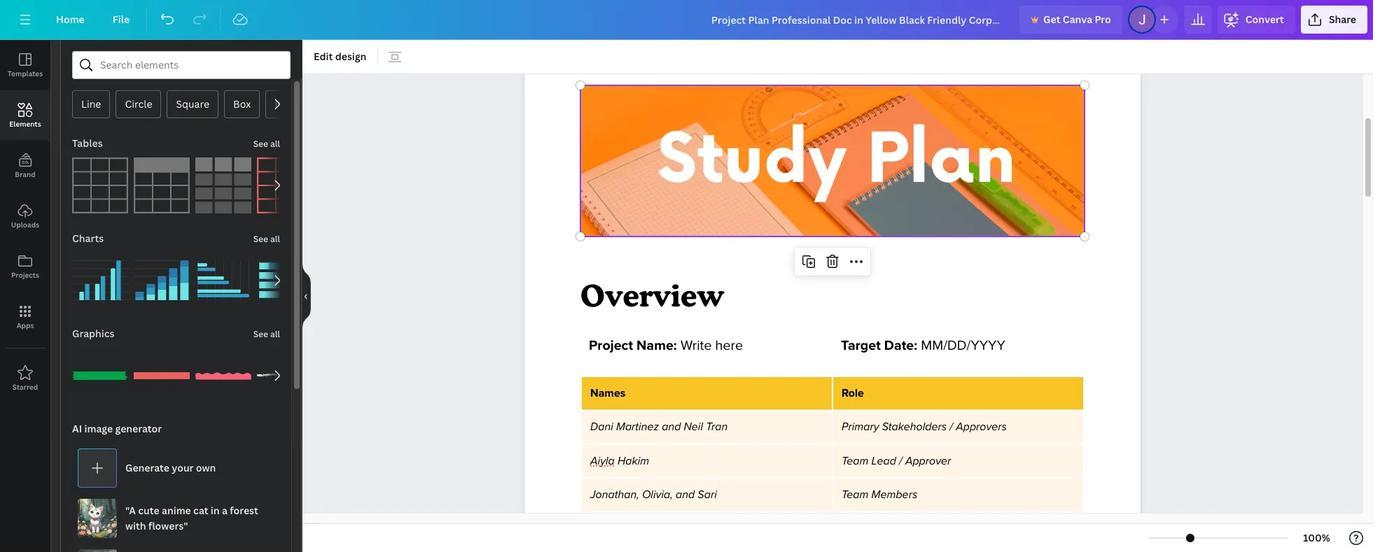 Task type: describe. For each thing, give the bounding box(es) containing it.
main menu bar
[[0, 0, 1374, 40]]

templates
[[8, 69, 43, 78]]

cat
[[193, 504, 208, 518]]

canva
[[1063, 13, 1093, 26]]

study plan
[[657, 122, 1017, 202]]

4 add this table to the canvas image from the left
[[257, 158, 313, 214]]

plan
[[867, 122, 1017, 202]]

file button
[[101, 6, 141, 34]]

box
[[233, 97, 251, 111]]

playful decorative wavy banner image
[[195, 348, 251, 404]]

box button
[[224, 90, 260, 118]]

see for charts
[[253, 233, 268, 245]]

file
[[113, 13, 130, 26]]

own
[[196, 462, 216, 475]]

line button
[[72, 90, 110, 118]]

apps
[[17, 321, 34, 331]]

see all for graphics
[[253, 329, 280, 340]]

pro
[[1095, 13, 1112, 26]]

generator
[[115, 422, 162, 436]]

see all button for charts
[[252, 225, 282, 253]]

get canva pro button
[[1020, 6, 1123, 34]]

design
[[335, 50, 367, 63]]

uploads
[[11, 220, 39, 230]]

share
[[1329, 13, 1357, 26]]

line
[[81, 97, 101, 111]]

brand
[[15, 170, 36, 179]]

starred button
[[0, 354, 50, 404]]

ai
[[72, 422, 82, 436]]

all for graphics
[[270, 329, 280, 340]]

a
[[222, 504, 228, 518]]

charts button
[[71, 225, 105, 253]]

all for tables
[[270, 138, 280, 150]]

circle
[[125, 97, 152, 111]]

study
[[657, 122, 847, 202]]

100% button
[[1295, 527, 1340, 550]]

playful decorative ribbon banner image
[[72, 348, 128, 404]]

elements
[[9, 119, 41, 129]]

with
[[125, 520, 146, 533]]

apps button
[[0, 292, 50, 343]]

cute
[[138, 504, 159, 518]]

3 add this table to the canvas image from the left
[[195, 158, 251, 214]]

anime
[[162, 504, 191, 518]]

"a
[[125, 504, 136, 518]]

image
[[84, 422, 113, 436]]

in
[[211, 504, 220, 518]]

elements button
[[0, 90, 50, 141]]

edit design
[[314, 50, 367, 63]]

square
[[176, 97, 210, 111]]

brand button
[[0, 141, 50, 191]]

starred
[[12, 382, 38, 392]]

100%
[[1304, 532, 1331, 545]]

side panel tab list
[[0, 40, 50, 404]]

see all for charts
[[253, 233, 280, 245]]

see all button for graphics
[[252, 320, 282, 348]]



Task type: locate. For each thing, give the bounding box(es) containing it.
hide image
[[302, 263, 311, 330]]

rectangle button
[[266, 90, 331, 118]]

2 see all from the top
[[253, 233, 280, 245]]

home
[[56, 13, 85, 26]]

Search elements search field
[[100, 52, 263, 78]]

3 see all button from the top
[[252, 320, 282, 348]]

tables button
[[71, 130, 104, 158]]

share button
[[1301, 6, 1368, 34]]

2 see from the top
[[253, 233, 268, 245]]

see for graphics
[[253, 329, 268, 340]]

3 all from the top
[[270, 329, 280, 340]]

square button
[[167, 90, 219, 118]]

rectangle
[[275, 97, 322, 111]]

1 all from the top
[[270, 138, 280, 150]]

2 vertical spatial see all button
[[252, 320, 282, 348]]

your
[[172, 462, 194, 475]]

ai image generator
[[72, 422, 162, 436]]

see all button
[[252, 130, 282, 158], [252, 225, 282, 253], [252, 320, 282, 348]]

1 vertical spatial see all
[[253, 233, 280, 245]]

easter banner image
[[134, 348, 190, 404]]

uploads button
[[0, 191, 50, 242]]

2 vertical spatial see
[[253, 329, 268, 340]]

see all for tables
[[253, 138, 280, 150]]

projects button
[[0, 242, 50, 292]]

edit
[[314, 50, 333, 63]]

"a cute anime cat in a forest with flowers"
[[125, 504, 258, 533]]

forest
[[230, 504, 258, 518]]

add this table to the canvas image
[[72, 158, 128, 214], [134, 158, 190, 214], [195, 158, 251, 214], [257, 158, 313, 214]]

templates button
[[0, 40, 50, 90]]

2 vertical spatial see all
[[253, 329, 280, 340]]

graphics
[[72, 327, 115, 340]]

charts
[[72, 232, 104, 245]]

overview
[[581, 278, 724, 314]]

graphics button
[[71, 320, 116, 348]]

1 see all from the top
[[253, 138, 280, 150]]

convert
[[1246, 13, 1285, 26]]

0 vertical spatial see all button
[[252, 130, 282, 158]]

1 vertical spatial all
[[270, 233, 280, 245]]

3 see all from the top
[[253, 329, 280, 340]]

edit design button
[[308, 46, 372, 68]]

all
[[270, 138, 280, 150], [270, 233, 280, 245], [270, 329, 280, 340]]

2 add this table to the canvas image from the left
[[134, 158, 190, 214]]

0 vertical spatial all
[[270, 138, 280, 150]]

torn paper banner with space for text image
[[257, 348, 313, 404]]

projects
[[11, 270, 39, 280]]

circle button
[[116, 90, 161, 118]]

0 vertical spatial see
[[253, 138, 268, 150]]

1 add this table to the canvas image from the left
[[72, 158, 128, 214]]

get
[[1044, 13, 1061, 26]]

tables
[[72, 137, 103, 150]]

group
[[72, 244, 128, 309], [134, 244, 190, 309], [195, 244, 251, 309], [257, 253, 313, 309], [72, 340, 128, 404], [134, 348, 190, 404], [195, 348, 251, 404], [257, 348, 313, 404]]

home link
[[45, 6, 96, 34]]

get canva pro
[[1044, 13, 1112, 26]]

see all
[[253, 138, 280, 150], [253, 233, 280, 245], [253, 329, 280, 340]]

convert button
[[1218, 6, 1296, 34]]

see for tables
[[253, 138, 268, 150]]

see
[[253, 138, 268, 150], [253, 233, 268, 245], [253, 329, 268, 340]]

generate your own
[[125, 462, 216, 475]]

generate
[[125, 462, 169, 475]]

3 see from the top
[[253, 329, 268, 340]]

2 all from the top
[[270, 233, 280, 245]]

2 see all button from the top
[[252, 225, 282, 253]]

2 vertical spatial all
[[270, 329, 280, 340]]

Design title text field
[[701, 6, 1014, 34]]

1 see from the top
[[253, 138, 268, 150]]

0 vertical spatial see all
[[253, 138, 280, 150]]

flowers"
[[148, 520, 188, 533]]

1 see all button from the top
[[252, 130, 282, 158]]

see all button for tables
[[252, 130, 282, 158]]

1 vertical spatial see all button
[[252, 225, 282, 253]]

all for charts
[[270, 233, 280, 245]]

1 vertical spatial see
[[253, 233, 268, 245]]



Task type: vqa. For each thing, say whether or not it's contained in the screenshot.
Circle
yes



